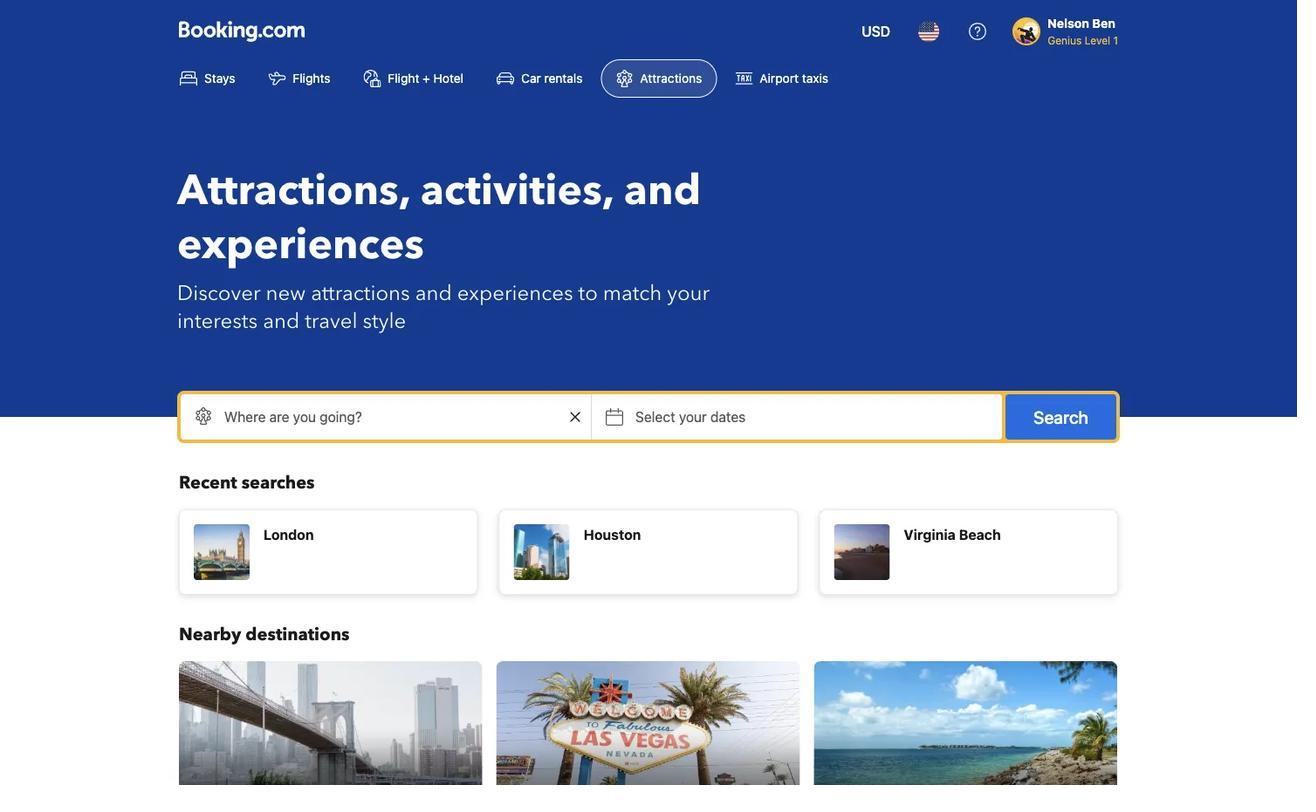 Task type: describe. For each thing, give the bounding box(es) containing it.
car rentals
[[521, 71, 583, 86]]

travel
[[305, 307, 357, 336]]

recent
[[179, 471, 237, 495]]

searches
[[242, 471, 315, 495]]

attractions,
[[177, 162, 410, 220]]

0 vertical spatial experiences
[[177, 217, 424, 274]]

select
[[636, 409, 675, 426]]

car
[[521, 71, 541, 86]]

recent searches
[[179, 471, 315, 495]]

1 horizontal spatial and
[[415, 279, 452, 308]]

virginia beach
[[904, 527, 1001, 543]]

flights
[[293, 71, 330, 86]]

Where are you going? search field
[[181, 395, 591, 440]]

ben
[[1093, 16, 1116, 31]]

las vegas image
[[496, 662, 800, 786]]

level
[[1085, 34, 1111, 46]]

nelson
[[1048, 16, 1090, 31]]

key west image
[[814, 662, 1117, 786]]

booking.com image
[[179, 21, 305, 42]]

usd
[[862, 23, 891, 40]]

genius
[[1048, 34, 1082, 46]]

airport
[[760, 71, 799, 86]]

stays link
[[165, 59, 250, 98]]

new york image
[[179, 662, 482, 786]]

london link
[[179, 510, 478, 595]]

flight
[[388, 71, 419, 86]]

destinations
[[246, 623, 350, 647]]

flight + hotel
[[388, 71, 464, 86]]

to
[[578, 279, 598, 308]]

attractions
[[640, 71, 702, 86]]

your account menu nelson ben genius level 1 element
[[1013, 8, 1125, 48]]

houston link
[[499, 510, 798, 595]]

stays
[[204, 71, 235, 86]]

activities,
[[421, 162, 614, 220]]

flight + hotel link
[[349, 59, 479, 98]]



Task type: vqa. For each thing, say whether or not it's contained in the screenshot.
4.9
no



Task type: locate. For each thing, give the bounding box(es) containing it.
0 vertical spatial your
[[667, 279, 710, 308]]

beach
[[959, 527, 1001, 543]]

attractions
[[311, 279, 410, 308]]

+
[[423, 71, 430, 86]]

attractions, activities, and experiences discover new attractions and experiences to match your interests and travel style
[[177, 162, 710, 336]]

search
[[1034, 407, 1089, 427]]

1 vertical spatial your
[[679, 409, 707, 426]]

hotel
[[434, 71, 464, 86]]

nelson ben genius level 1
[[1048, 16, 1118, 46]]

flights link
[[254, 59, 345, 98]]

virginia beach link
[[819, 510, 1118, 595]]

taxis
[[802, 71, 828, 86]]

nearby
[[179, 623, 241, 647]]

match
[[603, 279, 662, 308]]

usd button
[[851, 10, 901, 52]]

experiences up new
[[177, 217, 424, 274]]

style
[[363, 307, 406, 336]]

search button
[[1006, 395, 1117, 440]]

car rentals link
[[482, 59, 598, 98]]

your inside attractions, activities, and experiences discover new attractions and experiences to match your interests and travel style
[[667, 279, 710, 308]]

your left 'dates'
[[679, 409, 707, 426]]

new
[[266, 279, 306, 308]]

discover
[[177, 279, 261, 308]]

experiences
[[177, 217, 424, 274], [457, 279, 573, 308]]

2 horizontal spatial and
[[624, 162, 701, 220]]

1 vertical spatial experiences
[[457, 279, 573, 308]]

0 horizontal spatial and
[[263, 307, 300, 336]]

rentals
[[544, 71, 583, 86]]

airport taxis
[[760, 71, 828, 86]]

airport taxis link
[[721, 59, 843, 98]]

nearby destinations
[[179, 623, 350, 647]]

1
[[1114, 34, 1118, 46]]

attractions link
[[601, 59, 717, 98]]

london
[[264, 527, 314, 543]]

your right match
[[667, 279, 710, 308]]

experiences left "to" at the left top of the page
[[457, 279, 573, 308]]

houston
[[584, 527, 641, 543]]

your
[[667, 279, 710, 308], [679, 409, 707, 426]]

dates
[[711, 409, 746, 426]]

select your dates
[[636, 409, 746, 426]]

interests
[[177, 307, 258, 336]]

virginia
[[904, 527, 956, 543]]

0 horizontal spatial experiences
[[177, 217, 424, 274]]

and
[[624, 162, 701, 220], [415, 279, 452, 308], [263, 307, 300, 336]]

1 horizontal spatial experiences
[[457, 279, 573, 308]]



